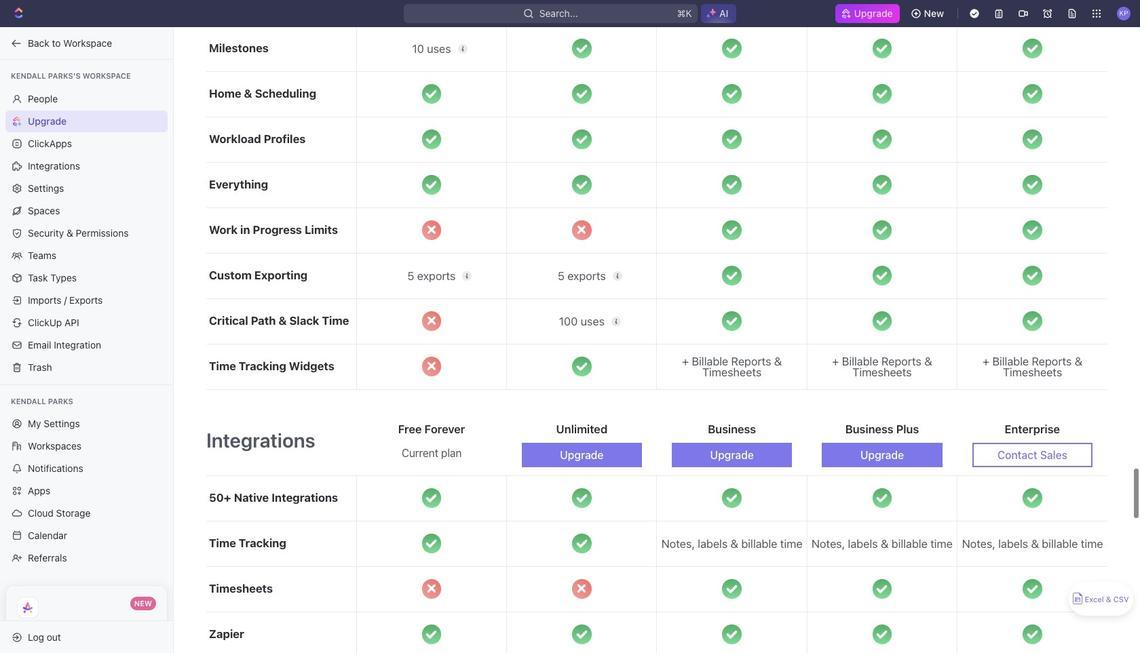 Task type: vqa. For each thing, say whether or not it's contained in the screenshot.
the Storage
yes



Task type: locate. For each thing, give the bounding box(es) containing it.
ai
[[720, 7, 729, 19]]

2 horizontal spatial billable
[[993, 355, 1030, 368]]

kp button
[[1114, 3, 1135, 24]]

1 horizontal spatial +
[[833, 355, 840, 368]]

uses right 10 on the left
[[427, 42, 451, 55]]

1 horizontal spatial new
[[925, 7, 945, 19]]

2 horizontal spatial +
[[983, 355, 990, 368]]

out
[[47, 632, 61, 643]]

integrations down "clickapps"
[[28, 160, 80, 171]]

0 horizontal spatial exports
[[417, 269, 456, 283]]

2 billable from the left
[[892, 538, 928, 551]]

5
[[408, 269, 415, 283], [558, 269, 565, 283]]

business for business
[[708, 423, 757, 436]]

2 business from the left
[[846, 423, 894, 436]]

2 kendall from the top
[[11, 397, 46, 406]]

close image for critical path & slack time
[[422, 312, 442, 331]]

upgrade button for business
[[672, 443, 793, 468]]

0 horizontal spatial upgrade button
[[522, 443, 642, 468]]

tracking down 50+ native integrations
[[239, 537, 286, 551]]

2 vertical spatial time
[[209, 537, 236, 551]]

people link
[[5, 88, 168, 110]]

1 vertical spatial upgrade link
[[5, 110, 168, 132]]

notes,
[[662, 538, 695, 551], [812, 538, 846, 551], [963, 538, 996, 551]]

current plan
[[402, 447, 462, 459]]

0 horizontal spatial + billable reports & timesheets
[[682, 355, 782, 379]]

cloud
[[28, 508, 54, 519]]

home & scheduling
[[209, 87, 316, 101]]

types
[[50, 272, 77, 283]]

2 horizontal spatial notes,
[[963, 538, 996, 551]]

settings down the "parks"
[[44, 418, 80, 430]]

1 horizontal spatial business
[[846, 423, 894, 436]]

reports
[[732, 355, 772, 368], [882, 355, 922, 368], [1032, 355, 1072, 368]]

2 horizontal spatial + billable reports & timesheets
[[983, 355, 1083, 379]]

1 5 exports from the left
[[408, 269, 456, 283]]

email integration
[[28, 339, 101, 351]]

close image
[[422, 221, 442, 240], [422, 312, 442, 331], [572, 580, 592, 599]]

check image
[[572, 39, 592, 58], [422, 84, 442, 104], [873, 84, 892, 104], [572, 130, 592, 149], [723, 130, 742, 149], [1024, 130, 1043, 149], [873, 175, 892, 195], [873, 221, 892, 240], [1024, 221, 1043, 240], [723, 266, 742, 286], [1024, 312, 1043, 331], [572, 357, 592, 377], [422, 489, 442, 509], [723, 489, 742, 509], [1024, 489, 1043, 509], [572, 535, 592, 554], [723, 580, 742, 599], [873, 580, 892, 599], [1024, 580, 1043, 599], [422, 626, 442, 645], [572, 626, 592, 645], [723, 626, 742, 645], [873, 626, 892, 645]]

1 horizontal spatial billable
[[892, 538, 928, 551]]

close image for timesheets
[[422, 580, 442, 599]]

everything
[[209, 178, 268, 192]]

kendall
[[11, 71, 46, 80], [11, 397, 46, 406]]

0 vertical spatial kendall
[[11, 71, 46, 80]]

50+ native integrations
[[209, 492, 338, 505]]

cloud storage
[[28, 508, 91, 519]]

2 upgrade button from the left
[[672, 443, 793, 468]]

enterprise
[[1005, 423, 1061, 436]]

3 + billable reports & timesheets from the left
[[983, 355, 1083, 379]]

3 upgrade button from the left
[[823, 443, 943, 468]]

tracking down path
[[239, 360, 286, 374]]

2 tracking from the top
[[239, 537, 286, 551]]

0 horizontal spatial time
[[781, 538, 803, 551]]

upgrade link left the new button on the top right
[[836, 4, 900, 23]]

1 horizontal spatial upgrade button
[[672, 443, 793, 468]]

&
[[244, 87, 252, 101], [67, 227, 73, 239], [279, 315, 287, 328], [775, 355, 782, 368], [925, 355, 933, 368], [1075, 355, 1083, 368], [731, 538, 739, 551], [881, 538, 889, 551], [1032, 538, 1040, 551], [1107, 596, 1112, 605]]

upgrade link down people link
[[5, 110, 168, 132]]

1 horizontal spatial exports
[[568, 269, 606, 283]]

workspace
[[63, 37, 112, 49], [83, 71, 131, 80]]

integrations up native
[[206, 429, 316, 452]]

zapier
[[209, 628, 244, 642]]

1 kendall from the top
[[11, 71, 46, 80]]

widgets
[[289, 360, 335, 374]]

/
[[64, 294, 67, 306]]

0 horizontal spatial notes,
[[662, 538, 695, 551]]

1 horizontal spatial 5
[[558, 269, 565, 283]]

plan
[[441, 447, 462, 459]]

uses
[[427, 42, 451, 55], [581, 315, 605, 328]]

100
[[559, 315, 578, 328]]

0 vertical spatial uses
[[427, 42, 451, 55]]

0 horizontal spatial new
[[134, 600, 152, 608]]

1 horizontal spatial time
[[931, 538, 953, 551]]

0 horizontal spatial notes, labels & billable time
[[662, 538, 803, 551]]

5 exports
[[408, 269, 456, 283], [558, 269, 606, 283]]

profiles
[[264, 133, 306, 146]]

0 horizontal spatial billable
[[742, 538, 778, 551]]

0 horizontal spatial 5 exports
[[408, 269, 456, 283]]

workspace inside button
[[63, 37, 112, 49]]

excel
[[1085, 596, 1105, 605]]

1 horizontal spatial + billable reports & timesheets
[[833, 355, 933, 379]]

tracking for time tracking
[[239, 537, 286, 551]]

task types link
[[5, 267, 168, 289]]

billable
[[742, 538, 778, 551], [892, 538, 928, 551], [1043, 538, 1079, 551]]

2 horizontal spatial notes, labels & billable time
[[963, 538, 1104, 551]]

10 uses
[[412, 42, 451, 55]]

1 horizontal spatial uses
[[581, 315, 605, 328]]

1 horizontal spatial notes,
[[812, 538, 846, 551]]

workspace right to at the left of page
[[63, 37, 112, 49]]

3 labels from the left
[[999, 538, 1029, 551]]

log
[[28, 632, 44, 643]]

labels
[[698, 538, 728, 551], [849, 538, 878, 551], [999, 538, 1029, 551]]

notes, labels & billable time
[[662, 538, 803, 551], [812, 538, 953, 551], [963, 538, 1104, 551]]

1 time from the left
[[781, 538, 803, 551]]

time down critical
[[209, 360, 236, 374]]

1 tracking from the top
[[239, 360, 286, 374]]

integrations
[[28, 160, 80, 171], [206, 429, 316, 452], [272, 492, 338, 505]]

1 billable from the left
[[742, 538, 778, 551]]

parks
[[48, 397, 73, 406]]

3 billable from the left
[[993, 355, 1030, 368]]

0 vertical spatial workspace
[[63, 37, 112, 49]]

notifications
[[28, 463, 83, 475]]

billable
[[692, 355, 729, 368], [843, 355, 879, 368], [993, 355, 1030, 368]]

close image
[[572, 221, 592, 240], [422, 357, 442, 377], [422, 580, 442, 599]]

business for business plus
[[846, 423, 894, 436]]

0 horizontal spatial reports
[[732, 355, 772, 368]]

3 reports from the left
[[1032, 355, 1072, 368]]

upgrade link
[[836, 4, 900, 23], [5, 110, 168, 132]]

2 vertical spatial close image
[[422, 580, 442, 599]]

settings
[[28, 182, 64, 194], [44, 418, 80, 430]]

excel & csv link
[[1069, 583, 1134, 617]]

csv
[[1114, 596, 1130, 605]]

0 vertical spatial tracking
[[239, 360, 286, 374]]

clickapps
[[28, 138, 72, 149]]

1 vertical spatial uses
[[581, 315, 605, 328]]

kendall up the my
[[11, 397, 46, 406]]

3 + from the left
[[983, 355, 990, 368]]

1 vertical spatial time
[[209, 360, 236, 374]]

0 horizontal spatial business
[[708, 423, 757, 436]]

imports / exports link
[[5, 290, 168, 311]]

0 horizontal spatial 5
[[408, 269, 415, 283]]

api
[[65, 317, 79, 328]]

current
[[402, 447, 439, 459]]

1 vertical spatial close image
[[422, 357, 442, 377]]

1 vertical spatial close image
[[422, 312, 442, 331]]

integrations right native
[[272, 492, 338, 505]]

1 5 from the left
[[408, 269, 415, 283]]

1 horizontal spatial 5 exports
[[558, 269, 606, 283]]

1 horizontal spatial reports
[[882, 355, 922, 368]]

1 vertical spatial new
[[134, 600, 152, 608]]

limits
[[305, 224, 338, 237]]

1 vertical spatial tracking
[[239, 537, 286, 551]]

uses right 100
[[581, 315, 605, 328]]

1 labels from the left
[[698, 538, 728, 551]]

clickup api
[[28, 317, 79, 328]]

referrals
[[28, 553, 67, 564]]

my settings
[[28, 418, 80, 430]]

2 notes, from the left
[[812, 538, 846, 551]]

timesheets
[[703, 366, 762, 379], [853, 366, 912, 379], [1004, 366, 1063, 379], [209, 583, 273, 596]]

1 horizontal spatial labels
[[849, 538, 878, 551]]

1 vertical spatial workspace
[[83, 71, 131, 80]]

0 vertical spatial new
[[925, 7, 945, 19]]

0 vertical spatial time
[[322, 315, 349, 328]]

cloud storage link
[[5, 503, 168, 525]]

milestones
[[209, 42, 269, 55]]

2 horizontal spatial billable
[[1043, 538, 1079, 551]]

0 horizontal spatial labels
[[698, 538, 728, 551]]

time right slack
[[322, 315, 349, 328]]

clickapps link
[[5, 133, 168, 154]]

custom exporting
[[209, 269, 308, 283]]

0 vertical spatial close image
[[422, 221, 442, 240]]

email
[[28, 339, 51, 351]]

uses for 10 uses
[[427, 42, 451, 55]]

0 vertical spatial upgrade link
[[836, 4, 900, 23]]

2 vertical spatial integrations
[[272, 492, 338, 505]]

path
[[251, 315, 276, 328]]

new inside button
[[925, 7, 945, 19]]

2 horizontal spatial time
[[1082, 538, 1104, 551]]

free forever
[[398, 423, 465, 436]]

0 horizontal spatial billable
[[692, 355, 729, 368]]

progress
[[253, 224, 302, 237]]

new
[[925, 7, 945, 19], [134, 600, 152, 608]]

1 exports from the left
[[417, 269, 456, 283]]

1 business from the left
[[708, 423, 757, 436]]

slack
[[290, 315, 319, 328]]

check image
[[723, 39, 742, 58], [873, 39, 892, 58], [1024, 39, 1043, 58], [572, 84, 592, 104], [723, 84, 742, 104], [1024, 84, 1043, 104], [422, 130, 442, 149], [873, 130, 892, 149], [422, 175, 442, 195], [572, 175, 592, 195], [723, 175, 742, 195], [1024, 175, 1043, 195], [723, 221, 742, 240], [873, 266, 892, 286], [1024, 266, 1043, 286], [723, 312, 742, 331], [873, 312, 892, 331], [572, 489, 592, 509], [873, 489, 892, 509], [422, 535, 442, 554], [1024, 626, 1043, 645]]

clickup
[[28, 317, 62, 328]]

back to workspace
[[28, 37, 112, 49]]

spaces
[[28, 205, 60, 216]]

settings up spaces
[[28, 182, 64, 194]]

time
[[322, 315, 349, 328], [209, 360, 236, 374], [209, 537, 236, 551]]

1 horizontal spatial notes, labels & billable time
[[812, 538, 953, 551]]

workspace up people link
[[83, 71, 131, 80]]

0 vertical spatial integrations
[[28, 160, 80, 171]]

exports
[[69, 294, 103, 306]]

settings link
[[5, 178, 168, 199]]

2 horizontal spatial reports
[[1032, 355, 1072, 368]]

1 upgrade button from the left
[[522, 443, 642, 468]]

3 time from the left
[[1082, 538, 1104, 551]]

2 horizontal spatial labels
[[999, 538, 1029, 551]]

0 horizontal spatial +
[[682, 355, 689, 368]]

kendall up people
[[11, 71, 46, 80]]

1 vertical spatial integrations
[[206, 429, 316, 452]]

excel & csv
[[1085, 596, 1130, 605]]

kendall parks
[[11, 397, 73, 406]]

1 vertical spatial kendall
[[11, 397, 46, 406]]

time down 50+
[[209, 537, 236, 551]]

time tracking
[[209, 537, 286, 551]]

2 horizontal spatial upgrade button
[[823, 443, 943, 468]]

integrations inside integrations "link"
[[28, 160, 80, 171]]

0 horizontal spatial uses
[[427, 42, 451, 55]]

1 horizontal spatial billable
[[843, 355, 879, 368]]



Task type: describe. For each thing, give the bounding box(es) containing it.
back
[[28, 37, 49, 49]]

teams
[[28, 250, 56, 261]]

business plus
[[846, 423, 920, 436]]

workload profiles
[[209, 133, 306, 146]]

unlimited
[[556, 423, 608, 436]]

contact sales
[[998, 449, 1068, 461]]

ai button
[[702, 4, 736, 23]]

0 horizontal spatial upgrade link
[[5, 110, 168, 132]]

1 vertical spatial settings
[[44, 418, 80, 430]]

storage
[[56, 508, 91, 519]]

tracking for time tracking widgets
[[239, 360, 286, 374]]

3 billable from the left
[[1043, 538, 1079, 551]]

kendall for my settings
[[11, 397, 46, 406]]

1 billable from the left
[[692, 355, 729, 368]]

log out button
[[5, 627, 162, 649]]

2 billable from the left
[[843, 355, 879, 368]]

2 exports from the left
[[568, 269, 606, 283]]

2 + billable reports & timesheets from the left
[[833, 355, 933, 379]]

plus
[[897, 423, 920, 436]]

10
[[412, 42, 424, 55]]

scheduling
[[255, 87, 316, 101]]

50+
[[209, 492, 231, 505]]

time tracking widgets
[[209, 360, 335, 374]]

contact sales button
[[973, 443, 1093, 468]]

calendar
[[28, 530, 67, 542]]

2 vertical spatial close image
[[572, 580, 592, 599]]

2 + from the left
[[833, 355, 840, 368]]

workspaces
[[28, 441, 82, 452]]

2 5 exports from the left
[[558, 269, 606, 283]]

in
[[240, 224, 250, 237]]

to
[[52, 37, 61, 49]]

kendall parks's workspace
[[11, 71, 131, 80]]

2 labels from the left
[[849, 538, 878, 551]]

search...
[[540, 7, 579, 19]]

forever
[[425, 423, 465, 436]]

integrations link
[[5, 155, 168, 177]]

custom
[[209, 269, 252, 283]]

back to workspace button
[[5, 32, 161, 54]]

apps
[[28, 486, 50, 497]]

clickup api link
[[5, 312, 168, 334]]

1 + from the left
[[682, 355, 689, 368]]

contact
[[998, 449, 1038, 461]]

2 reports from the left
[[882, 355, 922, 368]]

1 notes, labels & billable time from the left
[[662, 538, 803, 551]]

imports
[[28, 294, 61, 306]]

trash
[[28, 362, 52, 373]]

uses for 100 uses
[[581, 315, 605, 328]]

close image for time tracking widgets
[[422, 357, 442, 377]]

critical path & slack time
[[209, 315, 349, 328]]

1 + billable reports & timesheets from the left
[[682, 355, 782, 379]]

upgrade for business
[[711, 449, 754, 461]]

⌘k
[[678, 7, 693, 19]]

2 time from the left
[[931, 538, 953, 551]]

home
[[209, 87, 242, 101]]

kendall for people
[[11, 71, 46, 80]]

1 reports from the left
[[732, 355, 772, 368]]

100 uses
[[559, 315, 605, 328]]

apps link
[[5, 481, 168, 502]]

parks's
[[48, 71, 81, 80]]

1 notes, from the left
[[662, 538, 695, 551]]

workspace for kendall parks's workspace
[[83, 71, 131, 80]]

permissions
[[76, 227, 129, 239]]

3 notes, from the left
[[963, 538, 996, 551]]

sales
[[1041, 449, 1068, 461]]

my
[[28, 418, 41, 430]]

spaces link
[[5, 200, 168, 222]]

workspace for back to workspace
[[63, 37, 112, 49]]

2 notes, labels & billable time from the left
[[812, 538, 953, 551]]

people
[[28, 93, 58, 104]]

security
[[28, 227, 64, 239]]

2 5 from the left
[[558, 269, 565, 283]]

task types
[[28, 272, 77, 283]]

calendar link
[[5, 526, 168, 547]]

native
[[234, 492, 269, 505]]

my settings link
[[5, 414, 168, 435]]

workload
[[209, 133, 261, 146]]

time for time tracking
[[209, 537, 236, 551]]

critical
[[209, 315, 248, 328]]

security & permissions link
[[5, 222, 168, 244]]

security & permissions
[[28, 227, 129, 239]]

upgrade for unlimited
[[560, 449, 604, 461]]

work in progress limits
[[209, 224, 338, 237]]

1 horizontal spatial upgrade link
[[836, 4, 900, 23]]

time for time tracking widgets
[[209, 360, 236, 374]]

kp
[[1120, 9, 1129, 17]]

referrals link
[[5, 548, 168, 570]]

trash link
[[5, 357, 168, 379]]

exporting
[[255, 269, 308, 283]]

3 notes, labels & billable time from the left
[[963, 538, 1104, 551]]

integration
[[54, 339, 101, 351]]

work
[[209, 224, 238, 237]]

upgrade button for unlimited
[[522, 443, 642, 468]]

imports / exports
[[28, 294, 103, 306]]

upgrade for business plus
[[861, 449, 905, 461]]

upgrade button for business plus
[[823, 443, 943, 468]]

email integration link
[[5, 334, 168, 356]]

0 vertical spatial close image
[[572, 221, 592, 240]]

notifications link
[[5, 458, 168, 480]]

log out
[[28, 632, 61, 643]]

teams link
[[5, 245, 168, 267]]

0 vertical spatial settings
[[28, 182, 64, 194]]

close image for work in progress limits
[[422, 221, 442, 240]]

new button
[[906, 3, 953, 24]]



